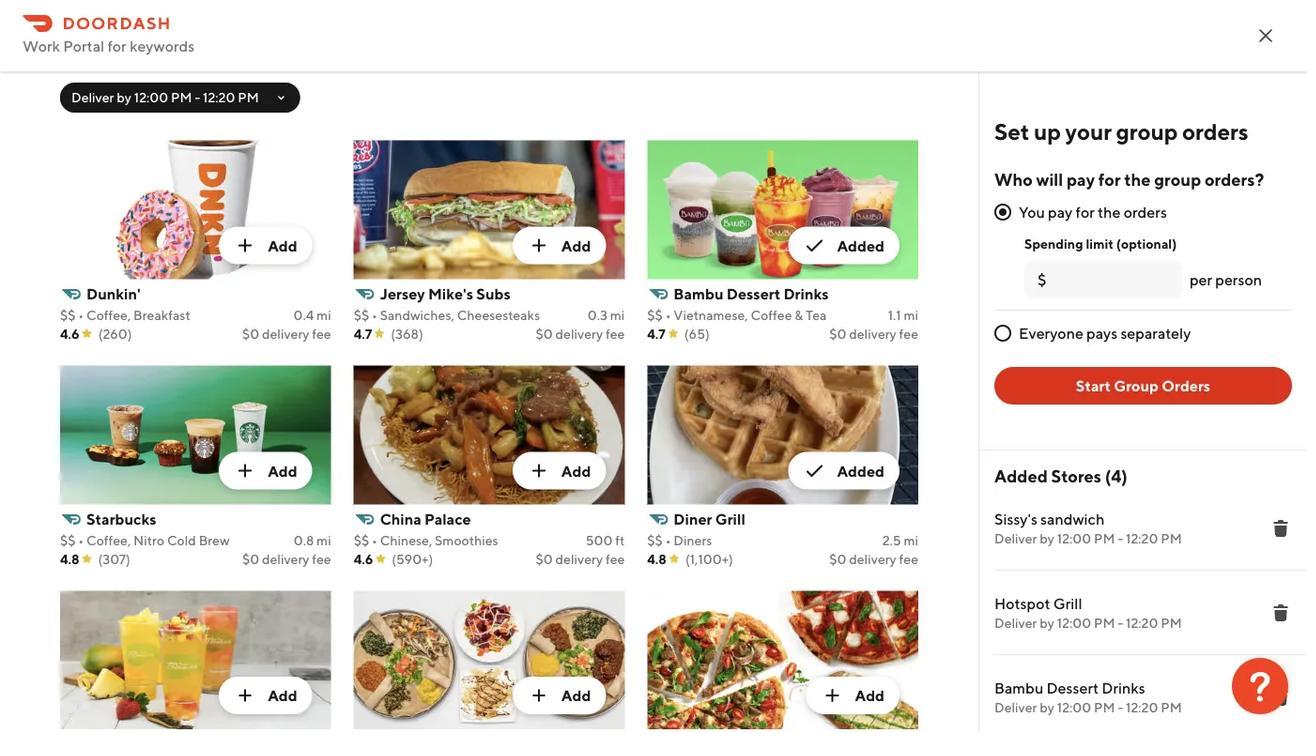 Task type: describe. For each thing, give the bounding box(es) containing it.
deliver inside sissy's sandwich deliver by 12:00 pm - 12:20 pm
[[995, 531, 1037, 547]]

jersey mike's subs
[[380, 285, 511, 302]]

deep purpl available at 12:10 pm, tue, nov 7
[[728, 566, 864, 617]]

1 new order from the left
[[416, 406, 483, 422]]

deep purpl image
[[728, 441, 880, 553]]

$$ for jersey mike's subs
[[354, 307, 369, 323]]

3 order from the left
[[801, 406, 838, 422]]

deep purpl
[[380, 59, 459, 77]]

tea
[[806, 307, 827, 323]]

added for bambu dessert drinks
[[837, 237, 885, 255]]

new order button for 7
[[550, 399, 703, 429]]

to
[[80, 538, 94, 556]]

grill for diner
[[715, 510, 746, 528]]

start
[[1076, 377, 1111, 395]]

sissy's sandwich deliver by 12:00 pm - 12:20 pm
[[995, 510, 1182, 547]]

$0 delivery fee for dunkin'
[[242, 326, 331, 341]]

close image
[[1255, 24, 1277, 47]]

support
[[56, 579, 112, 597]]

added stores (4)
[[995, 466, 1128, 486]]

billing history link
[[0, 444, 301, 482]]

$$ • diners
[[647, 532, 712, 548]]

$$ for starbucks
[[60, 532, 76, 548]]

who will pay for the group orders?
[[995, 169, 1265, 189]]

$$ • coffee, breakfast
[[60, 307, 190, 323]]

fri
[[1118, 344, 1137, 362]]

deliver by 12:00 pm - 12:20 pm button
[[60, 83, 300, 113]]

support link
[[0, 569, 301, 607]]

bambu dessert drinks
[[674, 285, 829, 302]]

1.1
[[888, 307, 901, 323]]

2 new order from the left
[[593, 406, 660, 422]]

new order button for 6
[[373, 399, 526, 429]]

expensed meals
[[56, 123, 168, 140]]

mi for jersey mike's subs
[[610, 307, 625, 323]]

bambu dessert drinks deliver by 12:00 pm - 12:20 pm
[[995, 680, 1182, 716]]

$$ • vietnamese, coffee & tea
[[647, 307, 827, 323]]

$$ • chicken wings, chicken tenders
[[647, 63, 820, 97]]

brew
[[199, 532, 230, 548]]

4.7 for bambu dessert drinks
[[647, 326, 666, 341]]

expensed meals link
[[0, 113, 301, 150]]

hotspot
[[995, 595, 1051, 613]]

(4)
[[1105, 466, 1128, 486]]

• for jersey mike's subs
[[372, 307, 377, 323]]

$0 delivery fee for starbucks
[[242, 551, 331, 567]]

purpl for deep purpl
[[421, 59, 459, 77]]

stores
[[1052, 466, 1102, 486]]

start group orders
[[1076, 377, 1211, 395]]

employees link
[[0, 320, 301, 358]]

$$ for dunkin'
[[60, 307, 76, 323]]

cold
[[167, 532, 196, 548]]

6
[[373, 340, 387, 366]]

3 new from the left
[[770, 406, 798, 422]]

12:20 inside popup button
[[203, 90, 235, 105]]

go
[[56, 538, 77, 556]]

0.4 mi
[[294, 307, 331, 323]]

$$ • chinese, smoothies
[[354, 532, 498, 548]]

1 order from the left
[[446, 406, 483, 422]]

mon
[[398, 344, 430, 362]]

fee for diner grill
[[899, 551, 919, 567]]

• for diner grill
[[666, 532, 671, 548]]

12:00 inside deliver by 12:00 pm - 12:20 pm popup button
[[134, 90, 168, 105]]

4 new order button from the left
[[905, 399, 1058, 429]]

• for dunkin'
[[78, 307, 84, 323]]

5 order from the left
[[1156, 406, 1192, 422]]

added button for diner grill
[[788, 452, 900, 490]]

3 new order button from the left
[[728, 399, 880, 429]]

- inside hotspot grill deliver by 12:00 pm - 12:20 pm
[[1118, 616, 1124, 631]]

delivery for china palace
[[556, 551, 603, 567]]

5 new from the left
[[1125, 406, 1153, 422]]

china palace
[[380, 510, 471, 528]]

500 ft
[[586, 532, 625, 548]]

0 vertical spatial group
[[1116, 118, 1178, 145]]

0 horizontal spatial orders
[[104, 247, 153, 264]]

fee for bambu dessert drinks
[[899, 326, 919, 341]]

4.8 for diner grill
[[647, 551, 667, 567]]

2.2 mi
[[884, 63, 902, 97]]

4.6 for dunkin'
[[60, 326, 80, 341]]

orders for you pay for the orders
[[1124, 203, 1167, 221]]

start group orders button
[[995, 367, 1292, 405]]

starbucks
[[86, 510, 156, 528]]

expensed
[[56, 123, 124, 140]]

2 new from the left
[[593, 406, 621, 422]]

orders inside button
[[1162, 377, 1211, 395]]

8
[[728, 340, 741, 366]]

go to doordash.com
[[56, 538, 199, 556]]

spending limit (optional)
[[1025, 236, 1177, 252]]

1 vertical spatial the
[[1098, 203, 1121, 221]]

ft
[[615, 532, 625, 548]]

$$ inside $$ • chicken wings, chicken tenders
[[647, 63, 663, 79]]

12:00 inside hotspot grill deliver by 12:00 pm - 12:20 pm
[[1057, 616, 1092, 631]]

0.3
[[588, 307, 608, 323]]

4 order from the left
[[978, 406, 1015, 422]]

payment methods
[[56, 413, 182, 431]]

burgers
[[142, 82, 189, 97]]

2 chicken from the left
[[770, 63, 820, 79]]

spending
[[1025, 236, 1084, 252]]

2 order from the left
[[624, 406, 660, 422]]

1 new from the left
[[416, 406, 444, 422]]

(590+)
[[392, 551, 433, 567]]

mike's
[[428, 285, 473, 302]]

$0 for starbucks
[[242, 551, 259, 567]]

5 new order from the left
[[1125, 406, 1192, 422]]

$0 delivery fee for diner grill
[[830, 551, 919, 567]]

• inside $$ • chicken wings, chicken tenders
[[666, 63, 671, 79]]

$0 delivery fee for china palace
[[536, 551, 625, 567]]

dessert for bambu dessert drinks
[[727, 285, 781, 302]]

12:20 inside bambu dessert drinks deliver by 12:00 pm - 12:20 pm
[[1126, 700, 1159, 716]]

set
[[995, 118, 1030, 145]]

0.4
[[294, 307, 314, 323]]

coffee, for starbucks
[[86, 532, 131, 548]]

9
[[905, 340, 919, 366]]

per person
[[1190, 271, 1262, 289]]

tue
[[573, 344, 599, 362]]

• for mcdonald's
[[70, 82, 76, 97]]

2.2
[[884, 63, 902, 79]]

delete image
[[1270, 518, 1292, 540]]

(368)
[[391, 326, 423, 341]]

$0 delivery fee for bambu dessert drinks
[[830, 326, 919, 341]]

0 horizontal spatial 7
[[550, 340, 562, 366]]

$0 delivery fee for jersey mike's subs
[[536, 326, 625, 341]]

diners
[[674, 532, 712, 548]]

by inside bambu dessert drinks deliver by 12:00 pm - 12:20 pm
[[1040, 700, 1055, 716]]

hotspot grill deliver by 12:00 pm - 12:20 pm
[[995, 595, 1182, 631]]

pays
[[1087, 325, 1118, 342]]

4 new from the left
[[948, 406, 976, 422]]

you
[[1019, 203, 1045, 221]]

china
[[380, 510, 422, 528]]

delivery for diner grill
[[849, 551, 897, 567]]

delivery for bambu dessert drinks
[[849, 326, 897, 341]]

open resource center image
[[1232, 658, 1289, 715]]

$$ • coffee, nitro cold brew
[[60, 532, 230, 548]]

• for bambu dessert drinks
[[666, 307, 671, 323]]

1 vertical spatial pay
[[1048, 203, 1073, 221]]

new order button for 10
[[1082, 399, 1235, 429]]

palace
[[425, 510, 471, 528]]



Task type: vqa. For each thing, say whether or not it's contained in the screenshot.
the Grocery image
no



Task type: locate. For each thing, give the bounding box(es) containing it.
1 horizontal spatial 4.6
[[354, 551, 373, 567]]

dashpass for work link
[[0, 195, 301, 233]]

0 vertical spatial drinks
[[784, 285, 829, 302]]

bambu for bambu dessert drinks
[[674, 285, 724, 302]]

0 vertical spatial pay
[[1067, 169, 1095, 189]]

your
[[1066, 118, 1112, 145]]

4.6 left (590+)
[[354, 551, 373, 567]]

1 horizontal spatial 7
[[751, 604, 757, 617]]

$0 delivery fee down the 0.4
[[242, 326, 331, 341]]

• for starbucks
[[78, 532, 84, 548]]

orders up orders?
[[1183, 118, 1249, 145]]

group left orders?
[[1155, 169, 1202, 189]]

$$ for bambu dessert drinks
[[647, 307, 663, 323]]

- inside sissy's sandwich deliver by 12:00 pm - 12:20 pm
[[1118, 531, 1124, 547]]

group
[[56, 247, 101, 264], [1114, 377, 1159, 395]]

(5,800+)
[[98, 101, 152, 116]]

1 horizontal spatial 4.7
[[647, 326, 666, 341]]

up
[[1034, 118, 1061, 145]]

• up employees
[[78, 307, 84, 323]]

0 vertical spatial $
[[60, 82, 68, 97]]

Everyone pays separately radio
[[995, 325, 1012, 342]]

home
[[56, 81, 98, 99]]

2 added button from the top
[[788, 452, 900, 490]]

new order down mon
[[416, 406, 483, 422]]

new order button down wed
[[728, 399, 880, 429]]

mi for mcdonald's
[[317, 82, 331, 97]]

0.3 mi
[[588, 307, 625, 323]]

(307)
[[98, 551, 130, 567]]

$$ up employees
[[60, 307, 76, 323]]

orders?
[[1205, 169, 1265, 189]]

1 horizontal spatial dessert
[[1047, 680, 1099, 697]]

coffee, for dunkin'
[[86, 307, 131, 323]]

• up 4.5
[[70, 82, 76, 97]]

added
[[837, 237, 885, 255], [837, 462, 885, 480], [995, 466, 1048, 486]]

• up 6
[[372, 307, 377, 323]]

the up the spending limit (optional) on the top
[[1098, 203, 1121, 221]]

delivery down 0.5
[[262, 101, 309, 116]]

person
[[1216, 271, 1262, 289]]

mi right 2.5
[[904, 532, 919, 548]]

12:00
[[134, 90, 168, 105], [1057, 531, 1092, 547], [1057, 616, 1092, 631], [1057, 700, 1092, 716]]

orders for set up your group orders
[[1183, 118, 1249, 145]]

0.5
[[293, 82, 314, 97]]

new order button down start group orders
[[1082, 399, 1235, 429]]

4.6 for china palace
[[354, 551, 373, 567]]

deep
[[380, 59, 418, 77], [728, 566, 765, 584]]

$0 delivery fee down 0.5
[[242, 101, 331, 116]]

0 horizontal spatial bambu
[[674, 285, 724, 302]]

delivery for jersey mike's subs
[[556, 326, 603, 341]]

4 new order from the left
[[948, 406, 1015, 422]]

$$
[[647, 63, 663, 79], [60, 307, 76, 323], [354, 307, 369, 323], [647, 307, 663, 323], [60, 532, 76, 548], [354, 532, 369, 548], [647, 532, 663, 548]]

0 vertical spatial the
[[1125, 169, 1151, 189]]

$$ • sandwiches, cheesesteaks
[[354, 307, 540, 323]]

will
[[1037, 169, 1063, 189]]

$0 delivery fee down the 1.1
[[830, 326, 919, 341]]

$0 delivery fee for mcdonald's
[[242, 101, 331, 116]]

new order button
[[373, 399, 526, 429], [550, 399, 703, 429], [728, 399, 880, 429], [905, 399, 1058, 429], [1082, 399, 1235, 429]]

12:00 inside sissy's sandwich deliver by 12:00 pm - 12:20 pm
[[1057, 531, 1092, 547]]

deliver inside popup button
[[71, 90, 114, 105]]

by
[[117, 90, 131, 105], [1040, 531, 1055, 547], [1040, 616, 1055, 631], [1040, 700, 1055, 716]]

7 inside deep purpl available at 12:10 pm, tue, nov 7
[[751, 604, 757, 617]]

4.6 left (260)
[[60, 326, 80, 341]]

0 vertical spatial orders
[[104, 247, 153, 264]]

fee down "0.8 mi"
[[312, 551, 331, 567]]

2 coffee, from the top
[[86, 532, 131, 548]]

0.8
[[294, 532, 314, 548]]

home link
[[0, 71, 301, 109]]

7 left tue
[[550, 340, 562, 366]]

set up your group orders
[[995, 118, 1249, 145]]

fee for dunkin'
[[312, 326, 331, 341]]

$$ left to
[[60, 532, 76, 548]]

$ for $
[[1038, 271, 1047, 289]]

dessert
[[727, 285, 781, 302], [1047, 680, 1099, 697]]

grill right hotspot in the bottom right of the page
[[1054, 595, 1083, 613]]

bambu for bambu dessert drinks deliver by 12:00 pm - 12:20 pm
[[995, 680, 1044, 697]]

12:20 inside sissy's sandwich deliver by 12:00 pm - 12:20 pm
[[1126, 531, 1159, 547]]

mi right 0.5
[[317, 82, 331, 97]]

0 horizontal spatial purpl
[[421, 59, 459, 77]]

subs
[[476, 285, 511, 302]]

$0 delivery fee down 2.5
[[830, 551, 919, 567]]

1 new order button from the left
[[373, 399, 526, 429]]

diner grill
[[674, 510, 746, 528]]

dessert for bambu dessert drinks deliver by 12:00 pm - 12:20 pm
[[1047, 680, 1099, 697]]

$0 delivery fee
[[242, 101, 331, 116], [242, 326, 331, 341], [536, 326, 625, 341], [830, 326, 919, 341], [242, 551, 331, 567], [536, 551, 625, 567], [830, 551, 919, 567]]

1 vertical spatial purpl
[[768, 566, 807, 584]]

chicken
[[674, 63, 724, 79], [770, 63, 820, 79]]

delivery for mcdonald's
[[262, 101, 309, 116]]

(1,100+)
[[686, 551, 733, 567]]

deep for deep purpl
[[380, 59, 418, 77]]

fee for china palace
[[606, 551, 625, 567]]

$ down spending
[[1038, 271, 1047, 289]]

0.8 mi
[[294, 532, 331, 548]]

1 delete image from the top
[[1270, 602, 1292, 625]]

purpl for deep purpl available at 12:10 pm, tue, nov 7
[[768, 566, 807, 584]]

diner
[[674, 510, 712, 528]]

orders up (optional)
[[1124, 203, 1167, 221]]

4.7 left 6
[[354, 326, 372, 341]]

0 vertical spatial 4.6
[[60, 326, 80, 341]]

4.8 for starbucks
[[60, 551, 79, 567]]

1 vertical spatial grill
[[1054, 595, 1083, 613]]

1 vertical spatial deep
[[728, 566, 765, 584]]

drinks for bambu dessert drinks
[[784, 285, 829, 302]]

payment methods link
[[0, 403, 301, 441]]

1 vertical spatial bambu
[[995, 680, 1044, 697]]

1 vertical spatial 7
[[751, 604, 757, 617]]

dashpass
[[56, 205, 122, 223]]

mi right the 1.1
[[904, 307, 919, 323]]

0 horizontal spatial drinks
[[784, 285, 829, 302]]

new order down 'everyone pays separately' radio
[[948, 406, 1015, 422]]

fee down ft
[[606, 551, 625, 567]]

added button up 2.5
[[788, 452, 900, 490]]

• up "tenders"
[[666, 63, 671, 79]]

delivery for starbucks
[[262, 551, 309, 567]]

sandwich
[[1041, 510, 1105, 528]]

fee for mcdonald's
[[312, 101, 331, 116]]

smoothies
[[435, 532, 498, 548]]

bambu down hotspot in the bottom right of the page
[[995, 680, 1044, 697]]

0 horizontal spatial dessert
[[727, 285, 781, 302]]

1 vertical spatial 4.6
[[354, 551, 373, 567]]

fee down 0.5 mi at the top
[[312, 101, 331, 116]]

1 vertical spatial added button
[[788, 452, 900, 490]]

purpl inside deep purpl available at 12:10 pm, tue, nov 7
[[768, 566, 807, 584]]

5 new order button from the left
[[1082, 399, 1235, 429]]

$$ right ft
[[647, 532, 663, 548]]

1 horizontal spatial chicken
[[770, 63, 820, 79]]

12:00 inside bambu dessert drinks deliver by 12:00 pm - 12:20 pm
[[1057, 700, 1092, 716]]

orders
[[104, 247, 153, 264], [1162, 377, 1211, 395]]

0 horizontal spatial 4.8
[[60, 551, 79, 567]]

by inside hotspot grill deliver by 12:00 pm - 12:20 pm
[[1040, 616, 1055, 631]]

history
[[102, 454, 151, 472]]

grill for hotspot
[[1054, 595, 1083, 613]]

group down dashpass on the top of the page
[[56, 247, 101, 264]]

0 horizontal spatial orders
[[1124, 203, 1167, 221]]

$$ for diner grill
[[647, 532, 663, 548]]

deliver inside bambu dessert drinks deliver by 12:00 pm - 12:20 pm
[[995, 700, 1037, 716]]

1 horizontal spatial 4.8
[[647, 551, 667, 567]]

• left chinese, on the bottom of the page
[[372, 532, 377, 548]]

4.8 down $$ • diners
[[647, 551, 667, 567]]

group inside group orders link
[[56, 247, 101, 264]]

delete image for bambu dessert drinks
[[1270, 687, 1292, 709]]

new order down start group orders
[[1125, 406, 1192, 422]]

1 vertical spatial coffee,
[[86, 532, 131, 548]]

at
[[778, 587, 788, 600]]

deep for deep purpl available at 12:10 pm, tue, nov 7
[[728, 566, 765, 584]]

0 horizontal spatial group
[[56, 247, 101, 264]]

group orders
[[56, 247, 153, 264]]

everyone
[[1019, 325, 1084, 342]]

1 horizontal spatial orders
[[1183, 118, 1249, 145]]

mi inside 2.2 mi
[[884, 82, 898, 97]]

$$ right 0.3 mi
[[647, 307, 663, 323]]

1 horizontal spatial deep
[[728, 566, 765, 584]]

delivery
[[262, 101, 309, 116], [262, 326, 309, 341], [556, 326, 603, 341], [849, 326, 897, 341], [262, 551, 309, 567], [556, 551, 603, 567], [849, 551, 897, 567]]

group up the who will pay for the group orders?
[[1116, 118, 1178, 145]]

who
[[995, 169, 1033, 189]]

delivery down the 1.1
[[849, 326, 897, 341]]

mi for dunkin'
[[317, 307, 331, 323]]

$0 for bambu dessert drinks
[[830, 326, 847, 341]]

1 chicken from the left
[[674, 63, 724, 79]]

0 horizontal spatial 4.7
[[354, 326, 372, 341]]

separately
[[1121, 325, 1191, 342]]

0 vertical spatial group
[[56, 247, 101, 264]]

1 horizontal spatial bambu
[[995, 680, 1044, 697]]

0 vertical spatial added button
[[788, 227, 900, 264]]

cheesesteaks
[[457, 307, 540, 323]]

delivery down 0.8
[[262, 551, 309, 567]]

mcdonald's
[[86, 59, 169, 77]]

everyone pays separately
[[1019, 325, 1191, 342]]

• for china palace
[[372, 532, 377, 548]]

&
[[795, 307, 803, 323]]

2 4.8 from the left
[[647, 551, 667, 567]]

new order button down tue
[[550, 399, 703, 429]]

$0 delivery fee down 0.8
[[242, 551, 331, 567]]

orders up dunkin'
[[104, 247, 153, 264]]

1 4.8 from the left
[[60, 551, 79, 567]]

$0 for mcdonald's
[[242, 101, 259, 116]]

methods
[[121, 413, 182, 431]]

$0
[[242, 101, 259, 116], [242, 326, 259, 341], [536, 326, 553, 341], [830, 326, 847, 341], [242, 551, 259, 567], [536, 551, 553, 567], [830, 551, 847, 567]]

delete image for hotspot grill
[[1270, 602, 1292, 625]]

sissy's
[[995, 510, 1038, 528]]

bambu up vietnamese,
[[674, 285, 724, 302]]

3 new order from the left
[[770, 406, 838, 422]]

bambu
[[674, 285, 724, 302], [995, 680, 1044, 697]]

available
[[728, 587, 776, 600]]

add
[[268, 237, 297, 255], [561, 237, 591, 255], [268, 462, 297, 480], [561, 462, 591, 480], [268, 687, 297, 705], [561, 687, 591, 705], [855, 687, 885, 705]]

4.7 for jersey mike's subs
[[354, 326, 372, 341]]

deliver
[[71, 90, 114, 105], [995, 531, 1037, 547], [995, 616, 1037, 631], [995, 700, 1037, 716]]

dunkin'
[[86, 285, 141, 302]]

dessert up $$ • vietnamese, coffee & tea
[[727, 285, 781, 302]]

fee for starbucks
[[312, 551, 331, 567]]

1 horizontal spatial purpl
[[768, 566, 807, 584]]

added for diner grill
[[837, 462, 885, 480]]

chicken right wings,
[[770, 63, 820, 79]]

mi down the 2.2
[[884, 82, 898, 97]]

(65)
[[685, 326, 710, 341]]

4.6
[[60, 326, 80, 341], [354, 551, 373, 567]]

$$ for china palace
[[354, 532, 369, 548]]

mi for bambu dessert drinks
[[904, 307, 919, 323]]

2 4.7 from the left
[[647, 326, 666, 341]]

drinks for bambu dessert drinks deliver by 12:00 pm - 12:20 pm
[[1102, 680, 1146, 697]]

$$ right 0.4 mi
[[354, 307, 369, 323]]

$ for $ • american, burgers
[[60, 82, 68, 97]]

new order button down 'everyone pays separately' radio
[[905, 399, 1058, 429]]

dessert inside bambu dessert drinks deliver by 12:00 pm - 12:20 pm
[[1047, 680, 1099, 697]]

delivery up tue
[[556, 326, 603, 341]]

delete image
[[1270, 602, 1292, 625], [1270, 687, 1292, 709]]

pay right will
[[1067, 169, 1095, 189]]

american,
[[79, 82, 139, 97]]

dessert down hotspot grill deliver by 12:00 pm - 12:20 pm
[[1047, 680, 1099, 697]]

by inside sissy's sandwich deliver by 12:00 pm - 12:20 pm
[[1040, 531, 1055, 547]]

1 added button from the top
[[788, 227, 900, 264]]

2 delete image from the top
[[1270, 687, 1292, 709]]

fee down 1.1 mi
[[899, 326, 919, 341]]

new order button down mon
[[373, 399, 526, 429]]

12:20 inside hotspot grill deliver by 12:00 pm - 12:20 pm
[[1126, 616, 1159, 631]]

0 horizontal spatial the
[[1098, 203, 1121, 221]]

0 vertical spatial purpl
[[421, 59, 459, 77]]

grill right diner
[[715, 510, 746, 528]]

mi right 0.8
[[317, 532, 331, 548]]

fee down 0.4 mi
[[312, 326, 331, 341]]

delivery down 500
[[556, 551, 603, 567]]

0 vertical spatial grill
[[715, 510, 746, 528]]

deep inside deep purpl available at 12:10 pm, tue, nov 7
[[728, 566, 765, 584]]

$0 for dunkin'
[[242, 326, 259, 341]]

$0 for diner grill
[[830, 551, 847, 567]]

billing
[[56, 454, 99, 472]]

1 horizontal spatial drinks
[[1102, 680, 1146, 697]]

0 vertical spatial 7
[[550, 340, 562, 366]]

1 vertical spatial delete image
[[1270, 687, 1292, 709]]

deliver inside hotspot grill deliver by 12:00 pm - 12:20 pm
[[995, 616, 1037, 631]]

chicken up "tenders"
[[674, 63, 724, 79]]

0 horizontal spatial deep
[[380, 59, 418, 77]]

0 vertical spatial delete image
[[1270, 602, 1292, 625]]

the down set up your group orders
[[1125, 169, 1151, 189]]

$ up 4.5
[[60, 82, 68, 97]]

coffee, up (307)
[[86, 532, 131, 548]]

fee for jersey mike's subs
[[606, 326, 625, 341]]

added button for bambu dessert drinks
[[788, 227, 900, 264]]

coffee, up (260)
[[86, 307, 131, 323]]

delivery down 2.5
[[849, 551, 897, 567]]

0 vertical spatial bambu
[[674, 285, 724, 302]]

$0 delivery fee down 500
[[536, 551, 625, 567]]

1 vertical spatial dessert
[[1047, 680, 1099, 697]]

1 horizontal spatial $
[[1038, 271, 1047, 289]]

- inside bambu dessert drinks deliver by 12:00 pm - 12:20 pm
[[1118, 700, 1124, 716]]

payment
[[56, 413, 118, 431]]

group inside start group orders button
[[1114, 377, 1159, 395]]

1 coffee, from the top
[[86, 307, 131, 323]]

0 vertical spatial coffee,
[[86, 307, 131, 323]]

mi for diner grill
[[904, 532, 919, 548]]

$$ left chinese, on the bottom of the page
[[354, 532, 369, 548]]

chinese,
[[380, 532, 432, 548]]

new order
[[416, 406, 483, 422], [593, 406, 660, 422], [770, 406, 838, 422], [948, 406, 1015, 422], [1125, 406, 1192, 422]]

- inside popup button
[[195, 90, 200, 105]]

You pay for the orders radio
[[995, 204, 1012, 221]]

0 vertical spatial deep
[[380, 59, 418, 77]]

bambu inside bambu dessert drinks deliver by 12:00 pm - 12:20 pm
[[995, 680, 1044, 697]]

drinks up '&'
[[784, 285, 829, 302]]

fee down 2.5 mi
[[899, 551, 919, 567]]

-
[[195, 90, 200, 105], [1118, 531, 1124, 547], [1118, 616, 1124, 631], [1118, 700, 1124, 716]]

0 vertical spatial dessert
[[727, 285, 781, 302]]

delivery down the 0.4
[[262, 326, 309, 341]]

0 horizontal spatial chicken
[[674, 63, 724, 79]]

new order down wed
[[770, 406, 838, 422]]

1 horizontal spatial the
[[1125, 169, 1151, 189]]

tue,
[[842, 587, 864, 600]]

mi right 0.3 in the top left of the page
[[610, 307, 625, 323]]

0.5 mi
[[293, 82, 331, 97]]

1 vertical spatial group
[[1155, 169, 1202, 189]]

fee down 0.3 mi
[[606, 326, 625, 341]]

billing history
[[56, 454, 151, 472]]

4.8 left to
[[60, 551, 79, 567]]

drinks inside bambu dessert drinks deliver by 12:00 pm - 12:20 pm
[[1102, 680, 1146, 697]]

12:10
[[791, 587, 817, 600]]

delivery for dunkin'
[[262, 326, 309, 341]]

1 vertical spatial orders
[[1124, 203, 1167, 221]]

0 vertical spatial orders
[[1183, 118, 1249, 145]]

0 horizontal spatial $
[[60, 82, 68, 97]]

1 horizontal spatial grill
[[1054, 595, 1083, 613]]

1.1 mi
[[888, 307, 919, 323]]

1 vertical spatial drinks
[[1102, 680, 1146, 697]]

added button up tea
[[788, 227, 900, 264]]

$$ up "tenders"
[[647, 63, 663, 79]]

pay right you at the top of page
[[1048, 203, 1073, 221]]

orders down separately
[[1162, 377, 1211, 395]]

2.5 mi
[[883, 532, 919, 548]]

0 horizontal spatial grill
[[715, 510, 746, 528]]

1 vertical spatial group
[[1114, 377, 1159, 395]]

1 horizontal spatial group
[[1114, 377, 1159, 395]]

• left vietnamese,
[[666, 307, 671, 323]]

new order down tue
[[593, 406, 660, 422]]

$0 delivery fee up tue
[[536, 326, 625, 341]]

2 new order button from the left
[[550, 399, 703, 429]]

7
[[550, 340, 562, 366], [751, 604, 757, 617]]

drinks down hotspot grill deliver by 12:00 pm - 12:20 pm
[[1102, 680, 1146, 697]]

purpl
[[421, 59, 459, 77], [768, 566, 807, 584]]

$0 for china palace
[[536, 551, 553, 567]]

10
[[1082, 340, 1107, 366]]

by inside deliver by 12:00 pm - 12:20 pm popup button
[[117, 90, 131, 105]]

• left "diners"
[[666, 532, 671, 548]]

grill inside hotspot grill deliver by 12:00 pm - 12:20 pm
[[1054, 595, 1083, 613]]

mi right the 0.4
[[317, 307, 331, 323]]

doordash.com
[[97, 538, 199, 556]]

employees
[[56, 330, 132, 348]]

mi for starbucks
[[317, 532, 331, 548]]

vietnamese,
[[674, 307, 748, 323]]

group down fri
[[1114, 377, 1159, 395]]

• right go
[[78, 532, 84, 548]]

1 vertical spatial $
[[1038, 271, 1047, 289]]

0 horizontal spatial 4.6
[[60, 326, 80, 341]]

$0 for jersey mike's subs
[[536, 326, 553, 341]]

1 vertical spatial orders
[[1162, 377, 1211, 395]]

sandwiches,
[[380, 307, 455, 323]]

1 horizontal spatial orders
[[1162, 377, 1211, 395]]

4.7 left (65) on the right top
[[647, 326, 666, 341]]

1 4.7 from the left
[[354, 326, 372, 341]]

grill
[[715, 510, 746, 528], [1054, 595, 1083, 613]]

order
[[446, 406, 483, 422], [624, 406, 660, 422], [801, 406, 838, 422], [978, 406, 1015, 422], [1156, 406, 1192, 422]]

pm,
[[819, 587, 840, 600]]

7 right nov
[[751, 604, 757, 617]]

orders
[[1183, 118, 1249, 145], [1124, 203, 1167, 221]]



